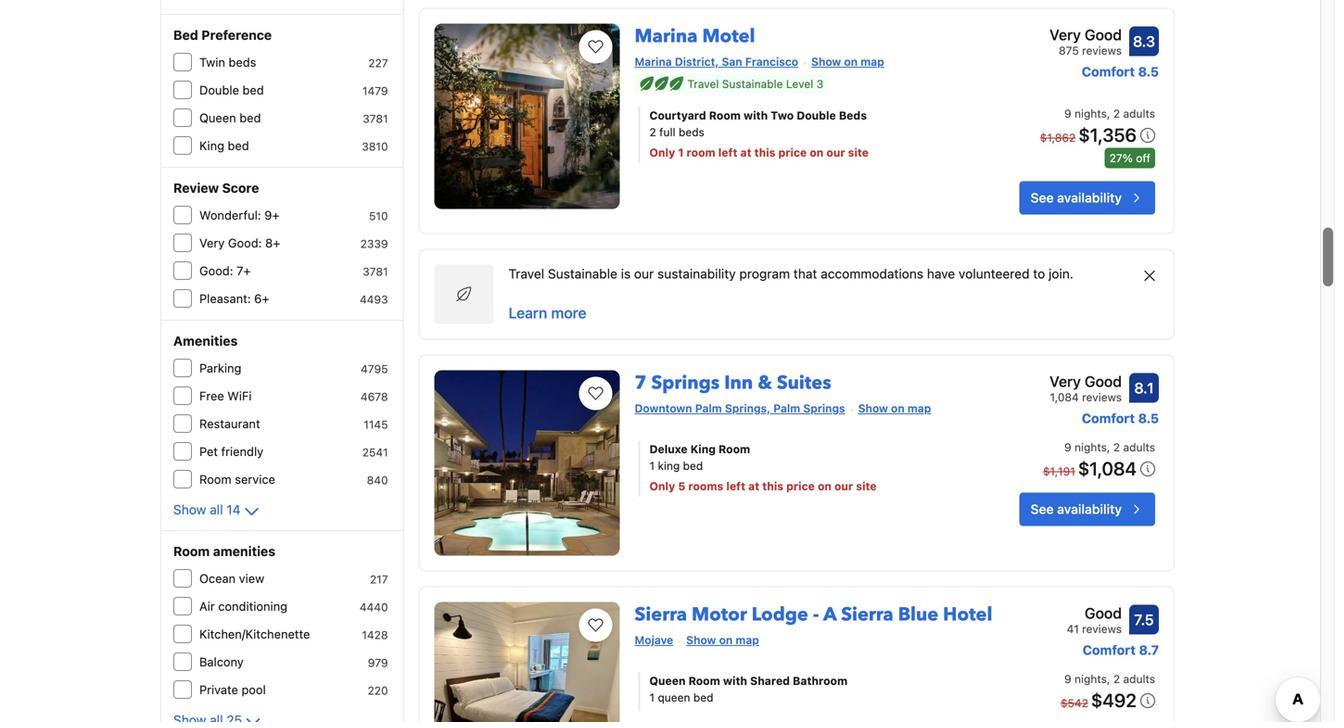 Task type: vqa. For each thing, say whether or not it's contained in the screenshot.
1st See from the top of the page
yes



Task type: locate. For each thing, give the bounding box(es) containing it.
marina motel link
[[635, 16, 755, 49]]

0 vertical spatial comfort 8.5
[[1082, 64, 1159, 79]]

that
[[794, 266, 817, 281]]

0 vertical spatial marina
[[635, 23, 698, 49]]

only inside the 'courtyard room with two double beds 2 full beds only 1 room left at this price on our site'
[[650, 146, 675, 159]]

2 availability from the top
[[1057, 501, 1122, 517]]

1 vertical spatial nights
[[1075, 441, 1107, 454]]

double down twin
[[199, 83, 239, 97]]

9 up $1,191
[[1064, 441, 1072, 454]]

two
[[771, 109, 794, 122]]

left right the room
[[718, 146, 738, 159]]

room inside deluxe king room 1 king bed only 5 rooms left at this price on our site
[[719, 443, 750, 456]]

king
[[199, 139, 224, 153], [691, 443, 716, 456]]

0 vertical spatial nights
[[1075, 107, 1107, 120]]

1 horizontal spatial sierra
[[841, 602, 894, 628]]

comfort 8.5 for 7 springs inn & suites
[[1082, 411, 1159, 426]]

with inside queen room with shared bathroom 1 queen bed
[[723, 674, 747, 687]]

good: left 8+
[[228, 236, 262, 250]]

2 vertical spatial very
[[1050, 373, 1081, 390]]

1 horizontal spatial travel
[[688, 77, 719, 90]]

sierra motor lodge - a sierra blue hotel link
[[635, 595, 992, 628]]

with left 'shared'
[[723, 674, 747, 687]]

availability down 27% at the right top
[[1057, 190, 1122, 205]]

good up comfort 8.7
[[1085, 604, 1122, 622]]

full
[[659, 125, 676, 138]]

1 vertical spatial 9 nights , 2 adults
[[1064, 441, 1155, 454]]

1 reviews from the top
[[1082, 44, 1122, 57]]

0 horizontal spatial double
[[199, 83, 239, 97]]

our inside deluxe king room 1 king bed only 5 rooms left at this price on our site
[[834, 480, 853, 493]]

0 vertical spatial only
[[650, 146, 675, 159]]

1 vertical spatial this
[[762, 480, 784, 493]]

see
[[1031, 190, 1054, 205], [1031, 501, 1054, 517]]

0 horizontal spatial beds
[[229, 55, 256, 69]]

0 vertical spatial 9
[[1064, 107, 1072, 120]]

comfort down very good 875 reviews
[[1082, 64, 1135, 79]]

1 vertical spatial price
[[786, 480, 815, 493]]

0 vertical spatial good
[[1085, 26, 1122, 43]]

marina up district,
[[635, 23, 698, 49]]

3781
[[363, 112, 388, 125], [363, 265, 388, 278]]

0 vertical spatial with
[[744, 109, 768, 122]]

sustainable
[[722, 77, 783, 90], [548, 266, 617, 281]]

3 reviews from the top
[[1082, 622, 1122, 635]]

reviews right '875'
[[1082, 44, 1122, 57]]

very good 1,084 reviews
[[1050, 373, 1122, 404]]

only down full
[[650, 146, 675, 159]]

1 vertical spatial travel
[[509, 266, 544, 281]]

with left two at the right top
[[744, 109, 768, 122]]

good element
[[1067, 602, 1122, 624]]

1 9 nights , 2 adults from the top
[[1064, 107, 1155, 120]]

9 nights , 2 adults for 7 springs inn & suites
[[1064, 441, 1155, 454]]

sierra motor lodge - a sierra blue hotel image
[[434, 602, 620, 722]]

marina motel image
[[434, 23, 620, 209]]

travel sustainable level 3
[[688, 77, 824, 90]]

2 see availability link from the top
[[1020, 493, 1155, 526]]

0 horizontal spatial springs
[[651, 370, 720, 396]]

2339
[[360, 237, 388, 250]]

good for marina motel
[[1085, 26, 1122, 43]]

0 vertical spatial 8.5
[[1138, 64, 1159, 79]]

bed inside queen room with shared bathroom 1 queen bed
[[693, 691, 713, 704]]

1 left queen
[[650, 691, 655, 704]]

1 horizontal spatial king
[[691, 443, 716, 456]]

see down $1,191
[[1031, 501, 1054, 517]]

see availability down 27% at the right top
[[1031, 190, 1122, 205]]

very inside very good 875 reviews
[[1050, 26, 1081, 43]]

2 vertical spatial good
[[1085, 604, 1122, 622]]

2 sierra from the left
[[841, 602, 894, 628]]

room down pet
[[199, 472, 231, 486]]

show all 14
[[173, 502, 241, 517]]

king down "queen bed"
[[199, 139, 224, 153]]

8+
[[265, 236, 280, 250]]

show up deluxe king room link
[[858, 402, 888, 415]]

1 adults from the top
[[1123, 107, 1155, 120]]

1
[[678, 146, 684, 159], [650, 459, 655, 472], [650, 691, 655, 704]]

site down beds
[[848, 146, 869, 159]]

2 nights from the top
[[1075, 441, 1107, 454]]

3810
[[362, 140, 388, 153]]

very good element left scored 8.3 element on the right of the page
[[1050, 23, 1122, 46]]

bed down "queen bed"
[[228, 139, 249, 153]]

on inside the 'courtyard room with two double beds 2 full beds only 1 room left at this price on our site'
[[810, 146, 824, 159]]

site down deluxe king room link
[[856, 480, 877, 493]]

travel up learn
[[509, 266, 544, 281]]

queen
[[199, 111, 236, 125], [650, 674, 686, 687]]

2 vertical spatial adults
[[1123, 673, 1155, 685]]

1 vertical spatial see availability
[[1031, 501, 1122, 517]]

palm down 7 springs inn & suites
[[695, 402, 722, 415]]

very good element
[[1050, 23, 1122, 46], [1050, 370, 1122, 392]]

, for marina motel
[[1107, 107, 1110, 120]]

1 see availability link from the top
[[1020, 181, 1155, 214]]

1 nights from the top
[[1075, 107, 1107, 120]]

pleasant:
[[199, 292, 251, 306]]

840
[[367, 474, 388, 487]]

0 vertical spatial price
[[778, 146, 807, 159]]

1 horizontal spatial map
[[861, 55, 884, 68]]

9 for marina motel
[[1064, 107, 1072, 120]]

room down travel sustainable level 3
[[709, 109, 741, 122]]

9 nights , 2 adults up $1,084
[[1064, 441, 1155, 454]]

2 vertical spatial our
[[834, 480, 853, 493]]

1 vertical spatial 3781
[[363, 265, 388, 278]]

very good element for marina motel
[[1050, 23, 1122, 46]]

marina left district,
[[635, 55, 672, 68]]

1 horizontal spatial sustainable
[[722, 77, 783, 90]]

1 vertical spatial map
[[908, 402, 931, 415]]

0 vertical spatial site
[[848, 146, 869, 159]]

sierra right a
[[841, 602, 894, 628]]

9 nights , 2 adults up $1,356
[[1064, 107, 1155, 120]]

1 availability from the top
[[1057, 190, 1122, 205]]

0 vertical spatial our
[[826, 146, 845, 159]]

comfort
[[1082, 64, 1135, 79], [1082, 411, 1135, 426], [1083, 642, 1136, 658]]

0 vertical spatial at
[[740, 146, 752, 159]]

0 vertical spatial availability
[[1057, 190, 1122, 205]]

1 vertical spatial beds
[[679, 125, 705, 138]]

3 good from the top
[[1085, 604, 1122, 622]]

travel
[[688, 77, 719, 90], [509, 266, 544, 281]]

show on map for sierra motor lodge - a sierra blue hotel
[[686, 634, 759, 647]]

2 very good element from the top
[[1050, 370, 1122, 392]]

show for 7 springs inn & suites
[[858, 402, 888, 415]]

good
[[1085, 26, 1122, 43], [1085, 373, 1122, 390], [1085, 604, 1122, 622]]

0 vertical spatial queen
[[199, 111, 236, 125]]

2 marina from the top
[[635, 55, 672, 68]]

0 vertical spatial see
[[1031, 190, 1054, 205]]

2 vertical spatial nights
[[1075, 673, 1107, 685]]

1 vertical spatial king
[[691, 443, 716, 456]]

0 vertical spatial travel
[[688, 77, 719, 90]]

our right is
[[634, 266, 654, 281]]

, for 7 springs inn & suites
[[1107, 441, 1110, 454]]

4795
[[361, 363, 388, 376]]

sustainable for level
[[722, 77, 783, 90]]

good left scored 8.3 element on the right of the page
[[1085, 26, 1122, 43]]

1 vertical spatial ,
[[1107, 441, 1110, 454]]

sierra up mojave
[[635, 602, 687, 628]]

1 vertical spatial reviews
[[1082, 391, 1122, 404]]

3 adults from the top
[[1123, 673, 1155, 685]]

very inside very good 1,084 reviews
[[1050, 373, 1081, 390]]

very up '875'
[[1050, 26, 1081, 43]]

queen up queen
[[650, 674, 686, 687]]

1 8.5 from the top
[[1138, 64, 1159, 79]]

0 vertical spatial reviews
[[1082, 44, 1122, 57]]

travel sustainable is our sustainability program that accommodations have volunteered to join.
[[509, 266, 1074, 281]]

0 horizontal spatial sierra
[[635, 602, 687, 628]]

travel for travel sustainable is our sustainability program that accommodations have volunteered to join.
[[509, 266, 544, 281]]

1 inside the 'courtyard room with two double beds 2 full beds only 1 room left at this price on our site'
[[678, 146, 684, 159]]

2 up $1,084
[[1113, 441, 1120, 454]]

adults up $1,356
[[1123, 107, 1155, 120]]

0 vertical spatial see availability link
[[1020, 181, 1155, 214]]

queen up the king bed
[[199, 111, 236, 125]]

2 vertical spatial 9 nights , 2 adults
[[1064, 673, 1155, 685]]

bed preference
[[173, 27, 272, 43]]

availability down $1,084
[[1057, 501, 1122, 517]]

1 very good element from the top
[[1050, 23, 1122, 46]]

good inside very good 1,084 reviews
[[1085, 373, 1122, 390]]

1,084
[[1050, 391, 1079, 404]]

2 up $1,356
[[1113, 107, 1120, 120]]

1 vertical spatial only
[[650, 480, 675, 493]]

palm down suites
[[774, 402, 800, 415]]

0 vertical spatial very
[[1050, 26, 1081, 43]]

1 vertical spatial left
[[726, 480, 746, 493]]

1 palm from the left
[[695, 402, 722, 415]]

2 vertical spatial comfort
[[1083, 642, 1136, 658]]

comfort down very good 1,084 reviews
[[1082, 411, 1135, 426]]

this down two at the right top
[[754, 146, 776, 159]]

1 vertical spatial at
[[748, 480, 760, 493]]

$542
[[1061, 697, 1088, 710]]

on for marina motel
[[844, 55, 858, 68]]

0 vertical spatial see availability
[[1031, 190, 1122, 205]]

room amenities
[[173, 544, 275, 559]]

nights up $542
[[1075, 673, 1107, 685]]

comfort 8.5 down 8.1 on the right bottom
[[1082, 411, 1159, 426]]

3 , from the top
[[1107, 673, 1110, 685]]

only
[[650, 146, 675, 159], [650, 480, 675, 493]]

0 vertical spatial sustainable
[[722, 77, 783, 90]]

1 vertical spatial availability
[[1057, 501, 1122, 517]]

7
[[635, 370, 647, 396]]

bed right queen
[[693, 691, 713, 704]]

comfort for marina motel
[[1082, 64, 1135, 79]]

comfort 8.7
[[1083, 642, 1159, 658]]

nights up $1,356
[[1075, 107, 1107, 120]]

queen room with shared bathroom link
[[650, 673, 963, 689]]

0 horizontal spatial queen
[[199, 111, 236, 125]]

availability for 7 springs inn & suites
[[1057, 501, 1122, 517]]

show on map
[[811, 55, 884, 68], [858, 402, 931, 415], [686, 634, 759, 647]]

comfort 8.5 down 8.3
[[1082, 64, 1159, 79]]

0 vertical spatial map
[[861, 55, 884, 68]]

0 vertical spatial very good element
[[1050, 23, 1122, 46]]

2 vertical spatial show on map
[[686, 634, 759, 647]]

with for motel
[[744, 109, 768, 122]]

1 horizontal spatial queen
[[650, 674, 686, 687]]

9 nights , 2 adults
[[1064, 107, 1155, 120], [1064, 441, 1155, 454], [1064, 673, 1155, 685]]

springs,
[[725, 402, 771, 415]]

1 vertical spatial 8.5
[[1138, 411, 1159, 426]]

3781 down "2339"
[[363, 265, 388, 278]]

0 vertical spatial adults
[[1123, 107, 1155, 120]]

deluxe
[[650, 443, 688, 456]]

pet friendly
[[199, 445, 263, 458]]

1 vertical spatial site
[[856, 480, 877, 493]]

reviews right 1,084
[[1082, 391, 1122, 404]]

springs down suites
[[803, 402, 845, 415]]

beds inside the 'courtyard room with two double beds 2 full beds only 1 room left at this price on our site'
[[679, 125, 705, 138]]

0 vertical spatial this
[[754, 146, 776, 159]]

travel down district,
[[688, 77, 719, 90]]

good inside very good 875 reviews
[[1085, 26, 1122, 43]]

1 vertical spatial show on map
[[858, 402, 931, 415]]

1 horizontal spatial palm
[[774, 402, 800, 415]]

travel for travel sustainable level 3
[[688, 77, 719, 90]]

blue
[[898, 602, 938, 628]]

2 see availability from the top
[[1031, 501, 1122, 517]]

2 adults from the top
[[1123, 441, 1155, 454]]

2 vertical spatial 1
[[650, 691, 655, 704]]

2 good from the top
[[1085, 373, 1122, 390]]

this down deluxe king room link
[[762, 480, 784, 493]]

wonderful: 9+
[[199, 208, 280, 222]]

3781 down 1479
[[363, 112, 388, 125]]

king bed
[[199, 139, 249, 153]]

at right the room
[[740, 146, 752, 159]]

220
[[368, 684, 388, 697]]

2 reviews from the top
[[1082, 391, 1122, 404]]

3781 for bed preference
[[363, 112, 388, 125]]

price down deluxe king room link
[[786, 480, 815, 493]]

2 8.5 from the top
[[1138, 411, 1159, 426]]

beds down "preference"
[[229, 55, 256, 69]]

2 9 nights , 2 adults from the top
[[1064, 441, 1155, 454]]

bed up '5'
[[683, 459, 703, 472]]

show for sierra motor lodge - a sierra blue hotel
[[686, 634, 716, 647]]

0 vertical spatial left
[[718, 146, 738, 159]]

8.1
[[1134, 379, 1154, 397]]

2 9 from the top
[[1064, 441, 1072, 454]]

bed down double bed
[[239, 111, 261, 125]]

map for 7 springs inn & suites
[[908, 402, 931, 415]]

1 marina from the top
[[635, 23, 698, 49]]

on for 7 springs inn & suites
[[891, 402, 905, 415]]

1 , from the top
[[1107, 107, 1110, 120]]

courtyard
[[650, 109, 706, 122]]

0 vertical spatial 1
[[678, 146, 684, 159]]

9 up $542
[[1064, 673, 1072, 685]]

0 horizontal spatial palm
[[695, 402, 722, 415]]

double down 3
[[797, 109, 836, 122]]

our down beds
[[826, 146, 845, 159]]

1 vertical spatial with
[[723, 674, 747, 687]]

sustainable down francisco
[[722, 77, 783, 90]]

1 horizontal spatial beds
[[679, 125, 705, 138]]

learn
[[509, 304, 547, 322]]

room up ocean
[[173, 544, 210, 559]]

2 vertical spatial ,
[[1107, 673, 1110, 685]]

reviews inside very good 1,084 reviews
[[1082, 391, 1122, 404]]

show down motor
[[686, 634, 716, 647]]

2 , from the top
[[1107, 441, 1110, 454]]

1 vertical spatial 1
[[650, 459, 655, 472]]

map for sierra motor lodge - a sierra blue hotel
[[736, 634, 759, 647]]

1 9 from the top
[[1064, 107, 1072, 120]]

friendly
[[221, 445, 263, 458]]

reviews up comfort 8.7
[[1082, 622, 1122, 635]]

sustainability
[[657, 266, 736, 281]]

springs up downtown
[[651, 370, 720, 396]]

at
[[740, 146, 752, 159], [748, 480, 760, 493]]

0 vertical spatial show on map
[[811, 55, 884, 68]]

price down two at the right top
[[778, 146, 807, 159]]

mojave
[[635, 634, 673, 647]]

bed
[[242, 83, 264, 97], [239, 111, 261, 125], [228, 139, 249, 153], [683, 459, 703, 472], [693, 691, 713, 704]]

1 good from the top
[[1085, 26, 1122, 43]]

27% off
[[1110, 151, 1151, 164]]

9 nights , 2 adults up $492
[[1064, 673, 1155, 685]]

adults for 7 springs inn & suites
[[1123, 441, 1155, 454]]

marina
[[635, 23, 698, 49], [635, 55, 672, 68]]

9 up "$1,862"
[[1064, 107, 1072, 120]]

good for 7 springs inn & suites
[[1085, 373, 1122, 390]]

0 vertical spatial king
[[199, 139, 224, 153]]

only left '5'
[[650, 480, 675, 493]]

comfort down good 41 reviews
[[1083, 642, 1136, 658]]

1 left the room
[[678, 146, 684, 159]]

bed up "queen bed"
[[242, 83, 264, 97]]

reviews inside good 41 reviews
[[1082, 622, 1122, 635]]

very up good: 7+ on the top
[[199, 236, 225, 250]]

very for 7 springs inn & suites
[[1050, 373, 1081, 390]]

deluxe king room 1 king bed only 5 rooms left at this price on our site
[[650, 443, 877, 493]]

1 see availability from the top
[[1031, 190, 1122, 205]]

1 horizontal spatial springs
[[803, 402, 845, 415]]

very up 1,084
[[1050, 373, 1081, 390]]

see availability down $1,191
[[1031, 501, 1122, 517]]

our
[[826, 146, 845, 159], [634, 266, 654, 281], [834, 480, 853, 493]]

1 vertical spatial adults
[[1123, 441, 1155, 454]]

1 vertical spatial very good element
[[1050, 370, 1122, 392]]

1 left king
[[650, 459, 655, 472]]

1 vertical spatial queen
[[650, 674, 686, 687]]

bed inside deluxe king room 1 king bed only 5 rooms left at this price on our site
[[683, 459, 703, 472]]

preference
[[201, 27, 272, 43]]

show left the all
[[173, 502, 206, 517]]

see down "$1,862"
[[1031, 190, 1054, 205]]

2 comfort 8.5 from the top
[[1082, 411, 1159, 426]]

shared
[[750, 674, 790, 687]]

1 horizontal spatial double
[[797, 109, 836, 122]]

queen inside queen room with shared bathroom 1 queen bed
[[650, 674, 686, 687]]

site inside deluxe king room 1 king bed only 5 rooms left at this price on our site
[[856, 480, 877, 493]]

adults for marina motel
[[1123, 107, 1155, 120]]

2 palm from the left
[[774, 402, 800, 415]]

balcony
[[199, 655, 244, 669]]

0 vertical spatial comfort
[[1082, 64, 1135, 79]]

very good element for 7 springs inn & suites
[[1050, 370, 1122, 392]]

show up 3
[[811, 55, 841, 68]]

7+
[[237, 264, 251, 278]]

see availability link
[[1020, 181, 1155, 214], [1020, 493, 1155, 526]]

3 nights from the top
[[1075, 673, 1107, 685]]

room down "downtown palm springs, palm springs"
[[719, 443, 750, 456]]

price inside deluxe king room 1 king bed only 5 rooms left at this price on our site
[[786, 480, 815, 493]]

0 vertical spatial 9 nights , 2 adults
[[1064, 107, 1155, 120]]

1 vertical spatial sustainable
[[548, 266, 617, 281]]

this inside the 'courtyard room with two double beds 2 full beds only 1 room left at this price on our site'
[[754, 146, 776, 159]]

2 3781 from the top
[[363, 265, 388, 278]]

reviews inside very good 875 reviews
[[1082, 44, 1122, 57]]

comfort for 7 springs inn & suites
[[1082, 411, 1135, 426]]

nights up $1,084
[[1075, 441, 1107, 454]]

good left 8.1 on the right bottom
[[1085, 373, 1122, 390]]

at right rooms
[[748, 480, 760, 493]]

1 only from the top
[[650, 146, 675, 159]]

our down deluxe king room link
[[834, 480, 853, 493]]

2 for $1,084
[[1113, 441, 1120, 454]]

with inside the 'courtyard room with two double beds 2 full beds only 1 room left at this price on our site'
[[744, 109, 768, 122]]

scored 7.5 element
[[1129, 605, 1159, 634]]

2541
[[362, 446, 388, 459]]

good: left 7+
[[199, 264, 233, 278]]

show for marina motel
[[811, 55, 841, 68]]

2 vertical spatial 9
[[1064, 673, 1072, 685]]

room
[[687, 146, 715, 159]]

$492
[[1091, 689, 1137, 711]]

downtown palm springs, palm springs
[[635, 402, 845, 415]]

see for marina motel
[[1031, 190, 1054, 205]]

, up $1,084
[[1107, 441, 1110, 454]]

1 3781 from the top
[[363, 112, 388, 125]]

2 see from the top
[[1031, 501, 1054, 517]]

show inside dropdown button
[[173, 502, 206, 517]]

2 up $492
[[1113, 673, 1120, 685]]

with
[[744, 109, 768, 122], [723, 674, 747, 687]]

see availability link down $1,084
[[1020, 493, 1155, 526]]

1 vertical spatial good
[[1085, 373, 1122, 390]]

queen room with shared bathroom 1 queen bed
[[650, 674, 848, 704]]

1 vertical spatial comfort
[[1082, 411, 1135, 426]]

very good element left 8.1 on the right bottom
[[1050, 370, 1122, 392]]

sustainable up more
[[548, 266, 617, 281]]

see availability for 7 springs inn & suites
[[1031, 501, 1122, 517]]

adults down 8.7
[[1123, 673, 1155, 685]]

1 vertical spatial marina
[[635, 55, 672, 68]]

adults up $1,084
[[1123, 441, 1155, 454]]

2 vertical spatial reviews
[[1082, 622, 1122, 635]]

inn
[[724, 370, 753, 396]]

0 vertical spatial double
[[199, 83, 239, 97]]

0 horizontal spatial map
[[736, 634, 759, 647]]

1 comfort 8.5 from the top
[[1082, 64, 1159, 79]]

, up $1,356
[[1107, 107, 1110, 120]]

private pool
[[199, 683, 266, 697]]

0 vertical spatial springs
[[651, 370, 720, 396]]

217
[[370, 573, 388, 586]]

good:
[[228, 236, 262, 250], [199, 264, 233, 278]]

room up queen
[[689, 674, 720, 687]]

1 vertical spatial comfort 8.5
[[1082, 411, 1159, 426]]

8.5 down 8.3
[[1138, 64, 1159, 79]]

very
[[1050, 26, 1081, 43], [199, 236, 225, 250], [1050, 373, 1081, 390]]

left right rooms
[[726, 480, 746, 493]]

0 vertical spatial 3781
[[363, 112, 388, 125]]

2 only from the top
[[650, 480, 675, 493]]

1 vertical spatial see availability link
[[1020, 493, 1155, 526]]

beds down courtyard
[[679, 125, 705, 138]]

price inside the 'courtyard room with two double beds 2 full beds only 1 room left at this price on our site'
[[778, 146, 807, 159]]

1 see from the top
[[1031, 190, 1054, 205]]

1 vertical spatial double
[[797, 109, 836, 122]]

comfort for sierra motor lodge - a sierra blue hotel
[[1083, 642, 1136, 658]]

8.5 for marina motel
[[1138, 64, 1159, 79]]

2 left full
[[650, 125, 656, 138]]

8.5 down scored 8.1 element
[[1138, 411, 1159, 426]]

twin beds
[[199, 55, 256, 69]]



Task type: describe. For each thing, give the bounding box(es) containing it.
map for marina motel
[[861, 55, 884, 68]]

queen for queen room with shared bathroom 1 queen bed
[[650, 674, 686, 687]]

double inside the 'courtyard room with two double beds 2 full beds only 1 room left at this price on our site'
[[797, 109, 836, 122]]

room service
[[199, 472, 275, 486]]

9+
[[264, 208, 280, 222]]

at inside deluxe king room 1 king bed only 5 rooms left at this price on our site
[[748, 480, 760, 493]]

on for sierra motor lodge - a sierra blue hotel
[[719, 634, 733, 647]]

7.5
[[1134, 611, 1154, 628]]

good inside good 41 reviews
[[1085, 604, 1122, 622]]

show on map for marina motel
[[811, 55, 884, 68]]

wonderful:
[[199, 208, 261, 222]]

have
[[927, 266, 955, 281]]

learn more
[[509, 304, 587, 322]]

courtyard room with two double beds link
[[650, 107, 963, 124]]

4678
[[361, 390, 388, 403]]

ocean
[[199, 572, 236, 586]]

comfort 8.5 for marina motel
[[1082, 64, 1159, 79]]

with for motor
[[723, 674, 747, 687]]

pleasant: 6+
[[199, 292, 269, 306]]

good 41 reviews
[[1067, 604, 1122, 635]]

marina for marina motel
[[635, 23, 698, 49]]

pool
[[242, 683, 266, 697]]

left inside the 'courtyard room with two double beds 2 full beds only 1 room left at this price on our site'
[[718, 146, 738, 159]]

marina district, san francisco
[[635, 55, 798, 68]]

district,
[[675, 55, 719, 68]]

3781 for review score
[[363, 265, 388, 278]]

bed for king bed
[[228, 139, 249, 153]]

scored 8.3 element
[[1129, 26, 1159, 56]]

41
[[1067, 622, 1079, 635]]

queen for queen bed
[[199, 111, 236, 125]]

reviews for marina motel
[[1082, 44, 1122, 57]]

sustainable for is
[[548, 266, 617, 281]]

is
[[621, 266, 631, 281]]

&
[[758, 370, 772, 396]]

8.7
[[1139, 642, 1159, 658]]

marina for marina district, san francisco
[[635, 55, 672, 68]]

1 inside deluxe king room 1 king bed only 5 rooms left at this price on our site
[[650, 459, 655, 472]]

king inside deluxe king room 1 king bed only 5 rooms left at this price on our site
[[691, 443, 716, 456]]

private
[[199, 683, 238, 697]]

program
[[739, 266, 790, 281]]

7 springs inn & suites image
[[434, 370, 620, 556]]

off
[[1136, 151, 1151, 164]]

sierra motor lodge - a sierra blue hotel
[[635, 602, 992, 628]]

6+
[[254, 292, 269, 306]]

3 9 from the top
[[1064, 673, 1072, 685]]

3
[[817, 77, 824, 90]]

air
[[199, 599, 215, 613]]

8.5 for 7 springs inn & suites
[[1138, 411, 1159, 426]]

9 nights , 2 adults for marina motel
[[1064, 107, 1155, 120]]

downtown
[[635, 402, 692, 415]]

free wifi
[[199, 389, 252, 403]]

0 vertical spatial good:
[[228, 236, 262, 250]]

pet
[[199, 445, 218, 458]]

reviews for 7 springs inn & suites
[[1082, 391, 1122, 404]]

view
[[239, 572, 264, 586]]

bed for queen bed
[[239, 111, 261, 125]]

left inside deluxe king room 1 king bed only 5 rooms left at this price on our site
[[726, 480, 746, 493]]

air conditioning
[[199, 599, 287, 613]]

twin
[[199, 55, 225, 69]]

0 horizontal spatial king
[[199, 139, 224, 153]]

rooms
[[688, 480, 723, 493]]

1 vertical spatial springs
[[803, 402, 845, 415]]

wifi
[[227, 389, 252, 403]]

1 vertical spatial our
[[634, 266, 654, 281]]

see availability link for 7 springs inn & suites
[[1020, 493, 1155, 526]]

27%
[[1110, 151, 1133, 164]]

courtyard room with two double beds 2 full beds only 1 room left at this price on our site
[[650, 109, 869, 159]]

double bed
[[199, 83, 264, 97]]

510
[[369, 210, 388, 223]]

979
[[368, 656, 388, 669]]

nights for marina motel
[[1075, 107, 1107, 120]]

3 9 nights , 2 adults from the top
[[1064, 673, 1155, 685]]

king
[[658, 459, 680, 472]]

ocean view
[[199, 572, 264, 586]]

$1,356
[[1079, 124, 1137, 145]]

hotel
[[943, 602, 992, 628]]

see for 7 springs inn & suites
[[1031, 501, 1054, 517]]

2 inside the 'courtyard room with two double beds 2 full beds only 1 room left at this price on our site'
[[650, 125, 656, 138]]

1428
[[362, 629, 388, 642]]

9 for 7 springs inn & suites
[[1064, 441, 1072, 454]]

show all 14 button
[[173, 501, 263, 523]]

$1,862
[[1040, 131, 1076, 144]]

level
[[786, 77, 813, 90]]

parking
[[199, 361, 241, 375]]

deluxe king room link
[[650, 441, 963, 457]]

more
[[551, 304, 587, 322]]

show on map for 7 springs inn & suites
[[858, 402, 931, 415]]

room inside queen room with shared bathroom 1 queen bed
[[689, 674, 720, 687]]

2 for $492
[[1113, 673, 1120, 685]]

our inside the 'courtyard room with two double beds 2 full beds only 1 room left at this price on our site'
[[826, 146, 845, 159]]

14
[[227, 502, 241, 517]]

only inside deluxe king room 1 king bed only 5 rooms left at this price on our site
[[650, 480, 675, 493]]

availability for marina motel
[[1057, 190, 1122, 205]]

bathroom
[[793, 674, 848, 687]]

very good: 8+
[[199, 236, 280, 250]]

this inside deluxe king room 1 king bed only 5 rooms left at this price on our site
[[762, 480, 784, 493]]

1 inside queen room with shared bathroom 1 queen bed
[[650, 691, 655, 704]]

7 springs inn & suites link
[[635, 363, 831, 396]]

amenities
[[213, 544, 275, 559]]

restaurant
[[199, 417, 260, 431]]

1 vertical spatial very
[[199, 236, 225, 250]]

see availability for marina motel
[[1031, 190, 1122, 205]]

conditioning
[[218, 599, 287, 613]]

a
[[823, 602, 837, 628]]

motor
[[692, 602, 747, 628]]

1 vertical spatial good:
[[199, 264, 233, 278]]

room inside the 'courtyard room with two double beds 2 full beds only 1 room left at this price on our site'
[[709, 109, 741, 122]]

5
[[678, 480, 685, 493]]

on inside deluxe king room 1 king bed only 5 rooms left at this price on our site
[[818, 480, 832, 493]]

$1,084
[[1078, 457, 1137, 479]]

beds
[[839, 109, 867, 122]]

bed for double bed
[[242, 83, 264, 97]]

good: 7+
[[199, 264, 251, 278]]

at inside the 'courtyard room with two double beds 2 full beds only 1 room left at this price on our site'
[[740, 146, 752, 159]]

0 vertical spatial beds
[[229, 55, 256, 69]]

accommodations
[[821, 266, 924, 281]]

4440
[[360, 601, 388, 614]]

volunteered
[[959, 266, 1030, 281]]

review
[[173, 180, 219, 196]]

francisco
[[745, 55, 798, 68]]

nights for 7 springs inn & suites
[[1075, 441, 1107, 454]]

suites
[[777, 370, 831, 396]]

227
[[368, 57, 388, 70]]

see availability link for marina motel
[[1020, 181, 1155, 214]]

service
[[235, 472, 275, 486]]

motel
[[702, 23, 755, 49]]

very for marina motel
[[1050, 26, 1081, 43]]

1 sierra from the left
[[635, 602, 687, 628]]

bed
[[173, 27, 198, 43]]

7 springs inn & suites
[[635, 370, 831, 396]]

site inside the 'courtyard room with two double beds 2 full beds only 1 room left at this price on our site'
[[848, 146, 869, 159]]

scored 8.1 element
[[1129, 373, 1159, 403]]

2 for $1,356
[[1113, 107, 1120, 120]]

-
[[813, 602, 819, 628]]



